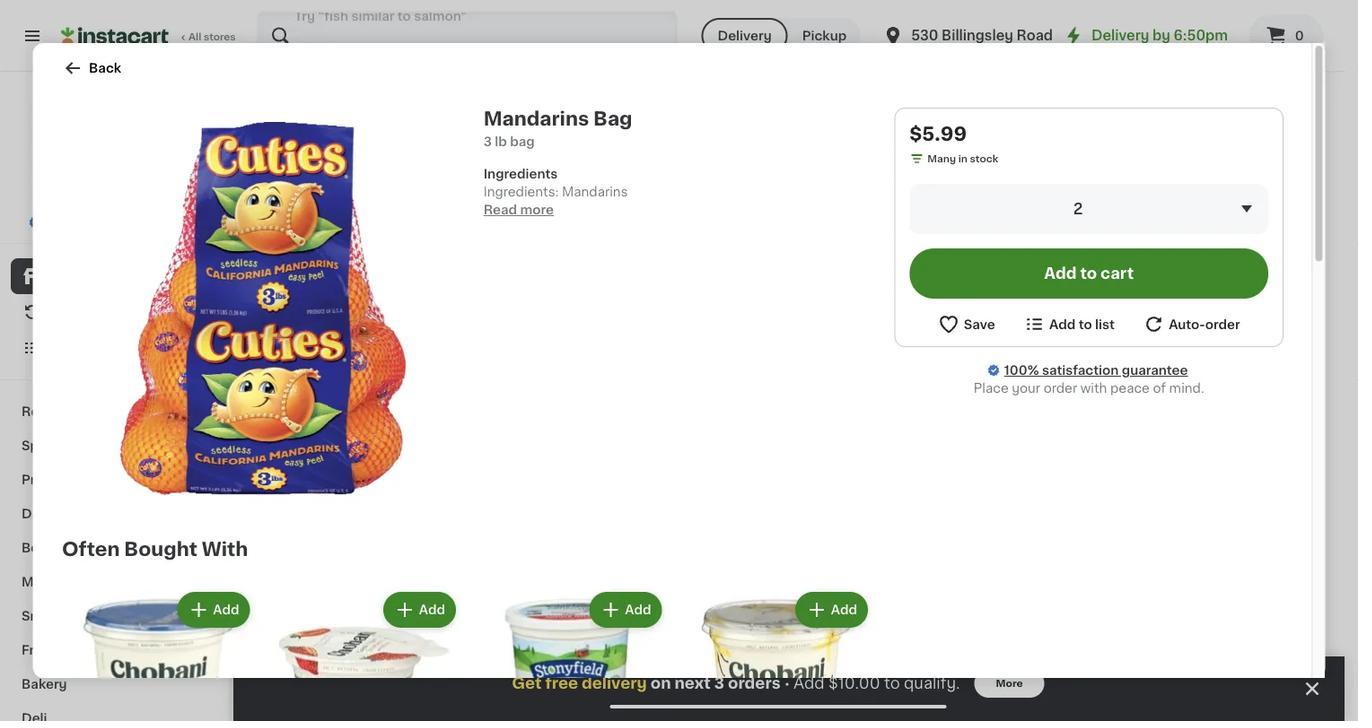 Task type: vqa. For each thing, say whether or not it's contained in the screenshot.
3rd 1,
no



Task type: describe. For each thing, give the bounding box(es) containing it.
0 for $ 0 32
[[280, 329, 293, 348]]

oz
[[1157, 370, 1169, 380]]

organic non-gmo up 88
[[1150, 309, 1250, 319]]

more
[[996, 679, 1023, 689]]

instacart logo image
[[61, 25, 169, 47]]

mandarins inside ingredients ingredients: mandarins read more
[[562, 186, 628, 198]]

organic non-gmo up 32
[[271, 309, 372, 319]]

to for cart
[[1080, 266, 1097, 282]]

guarantee inside button
[[138, 218, 190, 228]]

each inside organic banana $0.79 / lb about 0.41 lb each
[[336, 384, 361, 394]]

1 for $ 1 50
[[455, 688, 464, 707]]

1 horizontal spatial many in stock
[[927, 154, 998, 164]]

add to cart
[[1044, 266, 1134, 282]]

each for 1
[[1013, 687, 1049, 701]]

satisfaction inside button
[[76, 218, 136, 228]]

delivery by 6:50pm link
[[1063, 25, 1228, 47]]

fresh vegetables
[[269, 461, 442, 480]]

bought
[[124, 540, 197, 559]]

2 field
[[910, 184, 1268, 234]]

/
[[300, 370, 304, 380]]

delivery
[[582, 677, 647, 692]]

organic non-gmo up 99 on the bottom of the page
[[623, 668, 723, 678]]

cart
[[1101, 266, 1134, 282]]

next
[[675, 677, 711, 692]]

delivery button
[[702, 18, 788, 54]]

3 down non-gmo
[[807, 688, 819, 707]]

100% satisfaction guarantee inside button
[[46, 218, 190, 228]]

100% satisfaction guarantee link
[[1004, 362, 1188, 380]]

$ 0 99
[[624, 688, 660, 707]]

530
[[912, 29, 939, 42]]

view all (40+) button
[[1095, 93, 1209, 129]]

03
[[992, 689, 1006, 699]]

6 oz container
[[1148, 370, 1220, 380]]

3 left 88
[[1158, 329, 1171, 348]]

(est.) for 1
[[1052, 687, 1091, 701]]

99
[[646, 689, 660, 699]]

back
[[88, 62, 121, 75]]

many inside product group
[[287, 402, 316, 412]]

meat & seafood link
[[11, 566, 218, 600]]

by
[[1153, 29, 1171, 42]]

dairy & eggs link
[[11, 497, 218, 532]]

ingredients button
[[483, 165, 873, 183]]

organic inside organic banana $0.79 / lb about 0.41 lb each
[[269, 353, 320, 365]]

0 vertical spatial stock
[[970, 154, 998, 164]]

with
[[1081, 383, 1107, 395]]

road
[[1017, 29, 1053, 42]]

meat & seafood
[[22, 577, 126, 589]]

6:50pm
[[1174, 29, 1228, 42]]

save button
[[938, 313, 995, 336]]

•
[[785, 677, 790, 691]]

often
[[62, 540, 119, 559]]

100% satisfaction guarantee button
[[28, 212, 201, 230]]

$ 2 49
[[273, 688, 307, 707]]

1 vertical spatial in
[[318, 402, 327, 412]]

item carousel region containing fresh fruit
[[269, 93, 1309, 438]]

$4.49
[[1193, 335, 1230, 347]]

ingredients ingredients: mandarins read more
[[483, 168, 628, 216]]

0 vertical spatial many
[[927, 154, 956, 164]]

(40+)
[[1154, 105, 1189, 118]]

product group containing 0
[[269, 158, 431, 418]]

6 inside $ 6 organic blueberries 1 pint container
[[982, 329, 995, 348]]

vegetables
[[329, 461, 442, 480]]

service type group
[[702, 18, 861, 54]]

get free delivery on next 3 orders • add $10.00 to qualify.
[[512, 677, 960, 692]]

mandarins bag image
[[76, 122, 449, 496]]

delivery by 6:50pm
[[1092, 29, 1228, 42]]

sprouts brands
[[22, 440, 121, 453]]

get
[[512, 677, 542, 692]]

add to cart button
[[910, 249, 1268, 299]]

mandarins bag 3 lb bag
[[483, 109, 632, 148]]

1 for $ 1 29
[[1158, 688, 1166, 707]]

$ for $ 0 32
[[273, 330, 280, 340]]

0 horizontal spatial order
[[1044, 383, 1077, 395]]

3 inside treatment tracker modal dialog
[[715, 677, 725, 692]]

bag
[[593, 109, 632, 128]]

50 for 1
[[465, 689, 479, 699]]

each (est.) for 1
[[1013, 687, 1091, 701]]

all
[[1136, 105, 1151, 118]]

each for 0
[[315, 327, 350, 342]]

& for snacks
[[72, 611, 82, 623]]

frozen link
[[11, 634, 218, 668]]

pint
[[979, 370, 999, 380]]

delivery for delivery
[[718, 30, 772, 42]]

sprouts farmers market link
[[37, 93, 192, 194]]

main content containing fresh fruit
[[233, 72, 1345, 722]]

mandarins inside mandarins bag 3 lb bag
[[483, 109, 589, 128]]

sprouts for sprouts brands
[[22, 440, 72, 453]]

treatment tracker modal dialog
[[233, 657, 1345, 722]]

$5.99 element
[[797, 327, 958, 350]]

ingredients
[[483, 168, 558, 180]]

& for dairy
[[60, 508, 70, 521]]

$ for $ 6 organic blueberries 1 pint container
[[976, 330, 982, 340]]

snacks & candy
[[22, 611, 128, 623]]

2 inside main content
[[280, 688, 292, 707]]

your
[[1012, 383, 1040, 395]]

$ 6 organic blueberries 1 pint container
[[972, 329, 1098, 380]]

item carousel region containing fresh vegetables
[[269, 453, 1309, 722]]

pickup
[[803, 30, 847, 42]]

$5.99
[[910, 124, 967, 143]]

blueberries
[[1026, 353, 1098, 365]]

list
[[1095, 318, 1115, 331]]

$3.88 original price: $4.49 element
[[1148, 327, 1309, 350]]

1 vertical spatial lb
[[306, 370, 316, 380]]

many in stock inside main content
[[287, 402, 358, 412]]

qualify.
[[904, 677, 960, 692]]

read
[[483, 204, 517, 216]]

free
[[546, 677, 578, 692]]

0.41
[[302, 384, 322, 394]]

recipes
[[22, 406, 74, 418]]

1 vertical spatial satisfaction
[[1042, 365, 1119, 377]]



Task type: locate. For each thing, give the bounding box(es) containing it.
mandarins down mandarins bag 3 lb bag
[[562, 186, 628, 198]]

place your order with peace of mind.
[[974, 383, 1204, 395]]

organic non-gmo
[[271, 309, 372, 319], [974, 309, 1074, 319], [1150, 309, 1250, 319], [271, 668, 372, 678], [447, 668, 547, 678], [623, 668, 723, 678]]

& right the meat on the left
[[58, 577, 68, 589]]

sprouts left farmers
[[37, 179, 88, 191]]

1 50 from the left
[[465, 689, 479, 699]]

delivery for delivery by 6:50pm
[[1092, 29, 1150, 42]]

1 vertical spatial fresh
[[269, 461, 325, 480]]

to inside treatment tracker modal dialog
[[885, 677, 900, 692]]

organic banana $0.79 / lb about 0.41 lb each
[[269, 353, 370, 394]]

0 horizontal spatial satisfaction
[[76, 218, 136, 228]]

all stores
[[189, 32, 236, 42]]

of
[[1153, 383, 1166, 395]]

& left eggs
[[60, 508, 70, 521]]

guarantee down market
[[138, 218, 190, 228]]

$ inside $ 0 32
[[273, 330, 280, 340]]

0 horizontal spatial delivery
[[718, 30, 772, 42]]

guarantee up of at bottom right
[[1122, 365, 1188, 377]]

1 vertical spatial 100%
[[1004, 365, 1039, 377]]

auto-order
[[1169, 318, 1240, 331]]

(est.) inside $1.03 each (estimated) element
[[1052, 687, 1091, 701]]

50 down non-gmo
[[821, 689, 835, 699]]

to left list
[[1079, 318, 1092, 331]]

1 vertical spatial 0
[[280, 329, 293, 348]]

$ inside $ 1 03
[[976, 689, 982, 699]]

to left "cart"
[[1080, 266, 1097, 282]]

1 vertical spatial each (est.)
[[1013, 687, 1091, 701]]

2 container from the left
[[1171, 370, 1220, 380]]

$ for $ 0 99
[[624, 689, 631, 699]]

$ left get
[[449, 689, 455, 699]]

$ for $ 2 49
[[273, 689, 280, 699]]

2 50 from the left
[[821, 689, 835, 699]]

2 item carousel region from the top
[[269, 453, 1309, 722]]

pickup button
[[788, 18, 861, 54]]

lb left bag
[[495, 136, 507, 148]]

1 vertical spatial &
[[58, 577, 68, 589]]

organic non-gmo up 49
[[271, 668, 372, 678]]

$ for $ 3 88
[[1152, 330, 1158, 340]]

1 horizontal spatial in
[[958, 154, 968, 164]]

0 vertical spatial item carousel region
[[269, 93, 1309, 438]]

0 horizontal spatial many
[[287, 402, 316, 412]]

many in stock down $5.99
[[927, 154, 998, 164]]

fresh
[[269, 102, 325, 121], [269, 461, 325, 480]]

$ left 32
[[273, 330, 280, 340]]

0 horizontal spatial 100% satisfaction guarantee
[[46, 218, 190, 228]]

2 horizontal spatial lb
[[495, 136, 507, 148]]

0 button
[[1250, 14, 1324, 57]]

main content
[[233, 72, 1345, 722]]

product group containing 6
[[972, 158, 1134, 382]]

& for meat
[[58, 577, 68, 589]]

delivery inside button
[[718, 30, 772, 42]]

$ left 49
[[273, 689, 280, 699]]

sprouts farmers market logo image
[[75, 93, 154, 172]]

50 inside "$ 3 50"
[[821, 689, 835, 699]]

sprouts for sprouts farmers market
[[37, 179, 88, 191]]

lb
[[495, 136, 507, 148], [306, 370, 316, 380], [324, 384, 334, 394]]

$ 3 50
[[800, 688, 835, 707]]

(est.) inside $0.32 each (estimated) element
[[354, 327, 392, 342]]

$ inside $ 1 50
[[449, 689, 455, 699]]

1 horizontal spatial 2
[[1073, 202, 1083, 217]]

add to list
[[1049, 318, 1115, 331]]

add
[[566, 173, 592, 186], [917, 173, 944, 186], [1093, 173, 1119, 186], [1269, 173, 1295, 186], [1044, 266, 1077, 282], [1049, 318, 1076, 331], [213, 604, 239, 617], [419, 604, 445, 617], [625, 604, 651, 617], [831, 604, 857, 617], [794, 677, 825, 692]]

0 horizontal spatial 6
[[982, 329, 995, 348]]

1 vertical spatial each
[[336, 384, 361, 394]]

market
[[147, 179, 192, 191]]

$3.99
[[842, 694, 878, 706]]

$ 0 32
[[273, 329, 308, 348]]

1 horizontal spatial stock
[[970, 154, 998, 164]]

add inside treatment tracker modal dialog
[[794, 677, 825, 692]]

many down 0.41
[[287, 402, 316, 412]]

3 inside mandarins bag 3 lb bag
[[483, 136, 492, 148]]

6 up pint
[[982, 329, 995, 348]]

2 left 49
[[280, 688, 292, 707]]

0 vertical spatial 100% satisfaction guarantee
[[46, 218, 190, 228]]

produce
[[22, 474, 76, 487]]

1 vertical spatial mandarins
[[562, 186, 628, 198]]

mandarins up bag
[[483, 109, 589, 128]]

1 vertical spatial many in stock
[[287, 402, 358, 412]]

1 vertical spatial to
[[1079, 318, 1092, 331]]

satisfaction down sprouts farmers market
[[76, 218, 136, 228]]

peace
[[1110, 383, 1150, 395]]

(est.) for 0
[[354, 327, 392, 342]]

mandarins
[[483, 109, 589, 128], [562, 186, 628, 198]]

$ inside the '$ 2 49'
[[273, 689, 280, 699]]

100% satisfaction guarantee up with
[[1004, 365, 1188, 377]]

$ inside $ 3 88
[[1152, 330, 1158, 340]]

1 horizontal spatial 50
[[821, 689, 835, 699]]

with
[[201, 540, 248, 559]]

dairy & eggs
[[22, 508, 105, 521]]

1 vertical spatial 6
[[1148, 370, 1155, 380]]

$3.50 original price: $3.99 element
[[797, 686, 958, 709]]

on
[[651, 677, 671, 692]]

1 vertical spatial (est.)
[[1052, 687, 1091, 701]]

$ 3 88
[[1152, 329, 1186, 348]]

order inside button
[[1205, 318, 1240, 331]]

1 horizontal spatial container
[[1171, 370, 1220, 380]]

1 vertical spatial 2
[[280, 688, 292, 707]]

1 left get
[[455, 688, 464, 707]]

0 horizontal spatial many in stock
[[287, 402, 358, 412]]

add to list button
[[1023, 313, 1115, 336]]

1 vertical spatial order
[[1044, 383, 1077, 395]]

100%
[[46, 218, 73, 228], [1004, 365, 1039, 377]]

2 up add to cart button
[[1073, 202, 1083, 217]]

(est.) right more
[[1052, 687, 1091, 701]]

to for list
[[1079, 318, 1092, 331]]

3 right next
[[715, 677, 725, 692]]

$ for $ 1 03
[[976, 689, 982, 699]]

delivery left pickup
[[718, 30, 772, 42]]

0 vertical spatial order
[[1205, 318, 1240, 331]]

lb right /
[[306, 370, 316, 380]]

&
[[60, 508, 70, 521], [58, 577, 68, 589], [72, 611, 82, 623]]

dairy
[[22, 508, 56, 521]]

many down $5.99
[[927, 154, 956, 164]]

each (est.) right 03
[[1013, 687, 1091, 701]]

1 horizontal spatial (est.)
[[1052, 687, 1091, 701]]

0 horizontal spatial 0
[[280, 329, 293, 348]]

0 horizontal spatial in
[[318, 402, 327, 412]]

0 horizontal spatial (est.)
[[354, 327, 392, 342]]

100% inside button
[[46, 218, 73, 228]]

fruit
[[329, 102, 376, 121]]

1 vertical spatial 100% satisfaction guarantee
[[1004, 365, 1188, 377]]

add button
[[532, 163, 601, 196], [883, 163, 952, 196], [1059, 163, 1128, 196], [1235, 163, 1304, 196], [178, 594, 248, 627], [385, 594, 454, 627], [591, 594, 660, 627], [797, 594, 866, 627]]

1 horizontal spatial 0
[[631, 688, 645, 707]]

100% up your
[[1004, 365, 1039, 377]]

0 vertical spatial fresh
[[269, 102, 325, 121]]

bakery
[[22, 679, 67, 691]]

fresh for fresh fruit
[[269, 102, 325, 121]]

recipes link
[[11, 395, 218, 429]]

1 horizontal spatial guarantee
[[1122, 365, 1188, 377]]

1 vertical spatial sprouts
[[22, 440, 72, 453]]

organic
[[271, 309, 312, 319], [974, 309, 1015, 319], [1150, 309, 1191, 319], [269, 353, 320, 365], [972, 353, 1022, 365], [271, 668, 312, 678], [447, 668, 488, 678], [623, 668, 663, 678], [1209, 668, 1250, 678]]

2 fresh from the top
[[269, 461, 325, 480]]

0 vertical spatial many in stock
[[927, 154, 998, 164]]

product group containing 3
[[1148, 158, 1309, 382]]

1 horizontal spatial order
[[1205, 318, 1240, 331]]

candy
[[85, 611, 128, 623]]

1 vertical spatial stock
[[330, 402, 358, 412]]

1 horizontal spatial delivery
[[1092, 29, 1150, 42]]

container up mind.
[[1171, 370, 1220, 380]]

1 left pint
[[972, 370, 976, 380]]

0 inside 0 button
[[1296, 30, 1304, 42]]

eggs
[[73, 508, 105, 521]]

beverages
[[22, 542, 90, 555]]

$ left 03
[[976, 689, 982, 699]]

each (est.) inside $0.32 each (estimated) element
[[315, 327, 392, 342]]

1 horizontal spatial each (est.)
[[1013, 687, 1091, 701]]

1 left 29
[[1158, 688, 1166, 707]]

100% down sprouts farmers market
[[46, 218, 73, 228]]

0 vertical spatial &
[[60, 508, 70, 521]]

to inside the add to list button
[[1079, 318, 1092, 331]]

in down 0.41
[[318, 402, 327, 412]]

all stores link
[[61, 11, 237, 61]]

0 vertical spatial each
[[315, 327, 350, 342]]

$ left 99 on the bottom of the page
[[624, 689, 631, 699]]

1 item carousel region from the top
[[269, 93, 1309, 438]]

2 horizontal spatial 0
[[1296, 30, 1304, 42]]

produce link
[[11, 463, 218, 497]]

more button
[[975, 670, 1045, 699]]

0 horizontal spatial 50
[[465, 689, 479, 699]]

0 vertical spatial lb
[[495, 136, 507, 148]]

$ for $ 3 50
[[800, 689, 807, 699]]

$ for $ 1 29
[[1152, 689, 1158, 699]]

satisfaction
[[76, 218, 136, 228], [1042, 365, 1119, 377]]

0 horizontal spatial guarantee
[[138, 218, 190, 228]]

2 vertical spatial lb
[[324, 384, 334, 394]]

guarantee
[[138, 218, 190, 228], [1122, 365, 1188, 377]]

container inside $ 6 organic blueberries 1 pint container
[[1001, 370, 1050, 380]]

3 left bag
[[483, 136, 492, 148]]

1 vertical spatial many
[[287, 402, 316, 412]]

each (est.) inside $1.03 each (estimated) element
[[1013, 687, 1091, 701]]

(est.) up banana at left
[[354, 327, 392, 342]]

banana
[[323, 353, 370, 365]]

$ up pint
[[976, 330, 982, 340]]

order up $4.49
[[1205, 318, 1240, 331]]

0 inside $0.32 each (estimated) element
[[280, 329, 293, 348]]

each (est.) for 0
[[315, 327, 392, 342]]

0 horizontal spatial 2
[[280, 688, 292, 707]]

$0.32 each (estimated) element
[[269, 327, 431, 350]]

each down banana at left
[[336, 384, 361, 394]]

$ right •
[[800, 689, 807, 699]]

530 billingsley road button
[[883, 11, 1053, 61]]

sprouts brands link
[[11, 429, 218, 463]]

$ inside $ 6 organic blueberries 1 pint container
[[976, 330, 982, 340]]

each up banana at left
[[315, 327, 350, 342]]

$ 1 50
[[449, 688, 479, 707]]

530 billingsley road
[[912, 29, 1053, 42]]

0 vertical spatial 0
[[1296, 30, 1304, 42]]

1 horizontal spatial 100% satisfaction guarantee
[[1004, 365, 1188, 377]]

0 vertical spatial sprouts
[[37, 179, 88, 191]]

brands
[[76, 440, 121, 453]]

$ 1 29
[[1152, 688, 1181, 707]]

None search field
[[257, 11, 678, 61]]

many
[[927, 154, 956, 164], [287, 402, 316, 412]]

organic non-gmo up $ 1 50
[[447, 668, 547, 678]]

organic inside $ 6 organic blueberries 1 pint container
[[972, 353, 1022, 365]]

49
[[294, 689, 307, 699]]

fresh left fruit
[[269, 102, 325, 121]]

each (est.) up banana at left
[[315, 327, 392, 342]]

farmers
[[91, 179, 144, 191]]

many in stock down 0.41
[[287, 402, 358, 412]]

stock inside main content
[[330, 402, 358, 412]]

gmo
[[345, 309, 372, 319], [1048, 309, 1074, 319], [1223, 309, 1250, 319], [345, 668, 372, 678], [520, 668, 547, 678], [824, 668, 851, 678], [696, 668, 723, 678], [1175, 668, 1202, 678]]

1 fresh from the top
[[269, 102, 325, 121]]

1 horizontal spatial many
[[927, 154, 956, 164]]

sprouts farmers market
[[37, 179, 192, 191]]

to right '$10.00'
[[885, 677, 900, 692]]

bag
[[510, 136, 534, 148]]

1 horizontal spatial satisfaction
[[1042, 365, 1119, 377]]

delivery
[[1092, 29, 1150, 42], [718, 30, 772, 42]]

2 vertical spatial to
[[885, 677, 900, 692]]

$10.00
[[829, 677, 881, 692]]

29
[[1168, 689, 1181, 699]]

meat
[[22, 577, 55, 589]]

50 for 3
[[821, 689, 835, 699]]

1 horizontal spatial 6
[[1148, 370, 1155, 380]]

100% satisfaction guarantee down farmers
[[46, 218, 190, 228]]

non-gmo organic
[[1150, 668, 1250, 678]]

2 vertical spatial &
[[72, 611, 82, 623]]

$ for $ 1 50
[[449, 689, 455, 699]]

billingsley
[[942, 29, 1014, 42]]

container up your
[[1001, 370, 1050, 380]]

6 left 'oz'
[[1148, 370, 1155, 380]]

0 horizontal spatial lb
[[306, 370, 316, 380]]

0 vertical spatial in
[[958, 154, 968, 164]]

often bought with
[[62, 540, 248, 559]]

$ inside $ 0 99
[[624, 689, 631, 699]]

product group
[[269, 158, 431, 418], [445, 158, 606, 418], [797, 158, 958, 404], [972, 158, 1134, 382], [1148, 158, 1309, 382], [62, 589, 253, 722], [268, 589, 459, 722], [474, 589, 665, 722], [680, 589, 872, 722]]

1 horizontal spatial lb
[[324, 384, 334, 394]]

1 vertical spatial item carousel region
[[269, 453, 1309, 722]]

0 for $ 0 99
[[631, 688, 645, 707]]

0 horizontal spatial 100%
[[46, 218, 73, 228]]

2
[[1073, 202, 1083, 217], [280, 688, 292, 707]]

88
[[1172, 330, 1186, 340]]

2 vertical spatial 0
[[631, 688, 645, 707]]

lb right 0.41
[[324, 384, 334, 394]]

0 vertical spatial 2
[[1073, 202, 1083, 217]]

fresh down about
[[269, 461, 325, 480]]

$ inside "$ 3 50"
[[800, 689, 807, 699]]

50 inside $ 1 50
[[465, 689, 479, 699]]

0 horizontal spatial stock
[[330, 402, 358, 412]]

$ left 29
[[1152, 689, 1158, 699]]

32
[[295, 330, 308, 340]]

0 vertical spatial 6
[[982, 329, 995, 348]]

0 vertical spatial 100%
[[46, 218, 73, 228]]

fresh for fresh vegetables
[[269, 461, 325, 480]]

order down the blueberries
[[1044, 383, 1077, 395]]

2 vertical spatial each
[[1013, 687, 1049, 701]]

6
[[982, 329, 995, 348], [1148, 370, 1155, 380]]

fresh fruit
[[269, 102, 376, 121]]

0 vertical spatial to
[[1080, 266, 1097, 282]]

1 horizontal spatial 100%
[[1004, 365, 1039, 377]]

each right 03
[[1013, 687, 1049, 701]]

1 left 03
[[982, 688, 991, 707]]

0 horizontal spatial each (est.)
[[315, 327, 392, 342]]

0 horizontal spatial container
[[1001, 370, 1050, 380]]

about
[[269, 384, 300, 394]]

view all (40+)
[[1102, 105, 1189, 118]]

to inside add to cart button
[[1080, 266, 1097, 282]]

in down $5.99
[[958, 154, 968, 164]]

sprouts down recipes
[[22, 440, 72, 453]]

satisfaction up the place your order with peace of mind.
[[1042, 365, 1119, 377]]

$0.79
[[269, 370, 297, 380]]

all
[[189, 32, 201, 42]]

0 vertical spatial mandarins
[[483, 109, 589, 128]]

snacks & candy link
[[11, 600, 218, 634]]

$ inside $ 1 29
[[1152, 689, 1158, 699]]

seafood
[[71, 577, 126, 589]]

50 left get
[[465, 689, 479, 699]]

0 vertical spatial (est.)
[[354, 327, 392, 342]]

$1.03 each (estimated) element
[[972, 686, 1134, 709]]

1 vertical spatial guarantee
[[1122, 365, 1188, 377]]

delivery left by
[[1092, 29, 1150, 42]]

item carousel region
[[269, 93, 1309, 438], [269, 453, 1309, 722]]

& left "candy"
[[72, 611, 82, 623]]

0 vertical spatial each (est.)
[[315, 327, 392, 342]]

0 vertical spatial guarantee
[[138, 218, 190, 228]]

1 inside $ 6 organic blueberries 1 pint container
[[972, 370, 976, 380]]

1 for $ 1 03
[[982, 688, 991, 707]]

1 container from the left
[[1001, 370, 1050, 380]]

0 vertical spatial satisfaction
[[76, 218, 136, 228]]

$ left 88
[[1152, 330, 1158, 340]]

$ 1 03
[[976, 688, 1006, 707]]

lb inside mandarins bag 3 lb bag
[[495, 136, 507, 148]]

snacks
[[22, 611, 69, 623]]

1
[[972, 370, 976, 380], [455, 688, 464, 707], [982, 688, 991, 707], [1158, 688, 1166, 707]]

2 inside field
[[1073, 202, 1083, 217]]

each (est.)
[[315, 327, 392, 342], [1013, 687, 1091, 701]]

organic non-gmo up $ 6 organic blueberries 1 pint container
[[974, 309, 1074, 319]]



